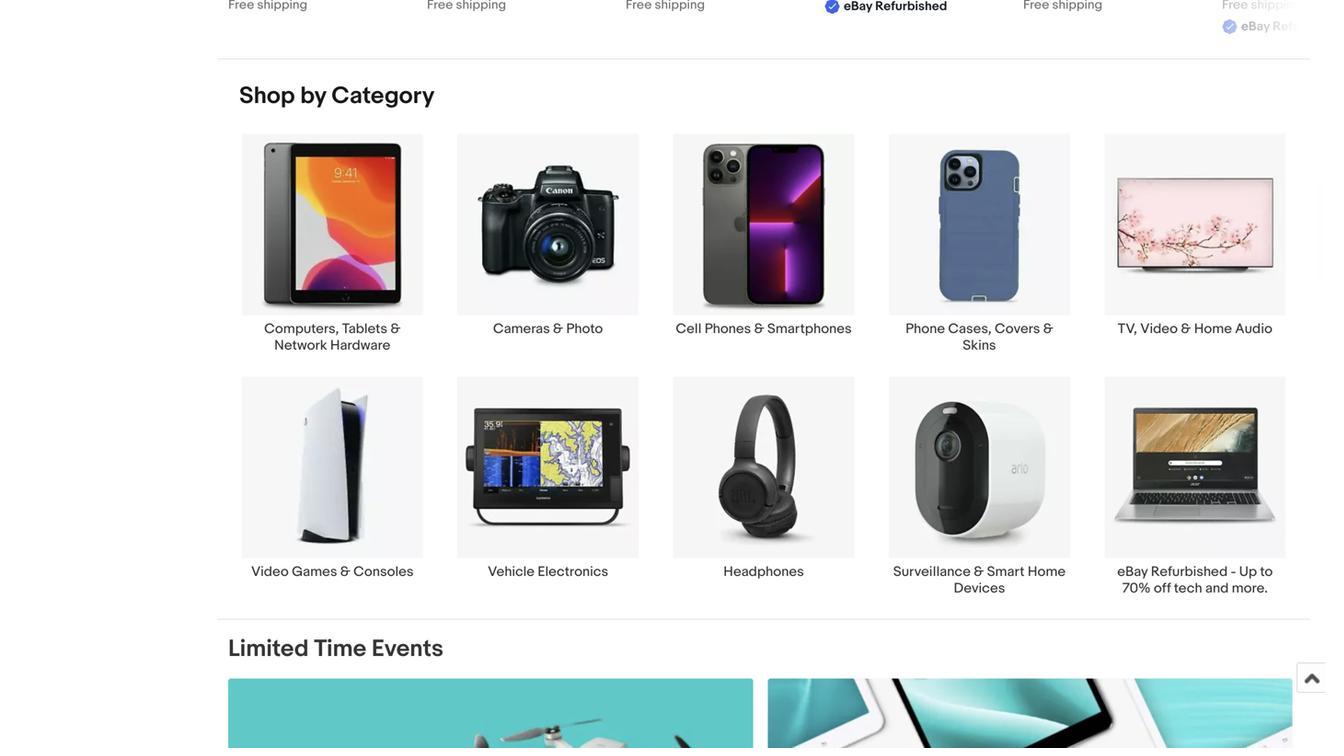 Task type: locate. For each thing, give the bounding box(es) containing it.
time
[[314, 635, 366, 663]]

video right tv,
[[1141, 321, 1178, 337]]

headphones
[[724, 564, 804, 580]]

& right tablets
[[391, 321, 401, 337]]

video
[[1141, 321, 1178, 337], [251, 564, 289, 580]]

and
[[1206, 580, 1229, 597]]

& right covers
[[1043, 321, 1054, 337]]

& left smart
[[974, 564, 984, 580]]

computers,
[[264, 321, 339, 337]]

limited time events
[[228, 635, 444, 663]]

covers
[[995, 321, 1040, 337]]

devices
[[954, 580, 1005, 597]]

1 vertical spatial video
[[251, 564, 289, 580]]

video games & consoles link
[[225, 376, 440, 580]]

& right games
[[340, 564, 350, 580]]

refurbished
[[1151, 564, 1228, 580]]

None text field
[[228, 679, 753, 748], [768, 679, 1293, 748], [228, 679, 753, 748], [768, 679, 1293, 748]]

cell phones & smartphones
[[676, 321, 852, 337]]

ebay
[[1242, 19, 1270, 35], [1118, 564, 1148, 580]]

smartphones
[[768, 321, 852, 337]]

ebay left off
[[1118, 564, 1148, 580]]

home right smart
[[1028, 564, 1066, 580]]

cases,
[[948, 321, 992, 337]]

tv,
[[1118, 321, 1138, 337]]

1 horizontal spatial video
[[1141, 321, 1178, 337]]

0 horizontal spatial home
[[1028, 564, 1066, 580]]

video left games
[[251, 564, 289, 580]]

1 vertical spatial ebay
[[1118, 564, 1148, 580]]

1 vertical spatial home
[[1028, 564, 1066, 580]]

computers, tablets & network hardware link
[[225, 133, 440, 354]]

by
[[300, 82, 326, 110]]

skins
[[963, 337, 996, 354]]

& inside 'surveillance & smart home devices'
[[974, 564, 984, 580]]

home left audio
[[1194, 321, 1232, 337]]

& right tv,
[[1181, 321, 1191, 337]]

electronics
[[538, 564, 608, 580]]

cell phones & smartphones link
[[656, 133, 872, 337]]

1 horizontal spatial ebay
[[1242, 19, 1270, 35]]

ebay for ebay refurbish
[[1242, 19, 1270, 35]]

0 horizontal spatial ebay
[[1118, 564, 1148, 580]]

computers, tablets & network hardware
[[264, 321, 401, 354]]

surveillance
[[893, 564, 971, 580]]

list containing computers, tablets & network hardware
[[217, 133, 1311, 619]]

home for &
[[1194, 321, 1232, 337]]

home
[[1194, 321, 1232, 337], [1028, 564, 1066, 580]]

0 vertical spatial ebay
[[1242, 19, 1270, 35]]

games
[[292, 564, 337, 580]]

ebay left refurbish
[[1242, 19, 1270, 35]]

tv, video & home audio link
[[1088, 133, 1303, 337]]

ebay inside ebay refurbished - up to 70% off tech and more.
[[1118, 564, 1148, 580]]

& inside phone cases, covers & skins
[[1043, 321, 1054, 337]]

video games & consoles
[[251, 564, 414, 580]]

up
[[1239, 564, 1257, 580]]

surveillance & smart home devices link
[[872, 376, 1088, 597]]

1 horizontal spatial home
[[1194, 321, 1232, 337]]

headphones link
[[656, 376, 872, 580]]

cameras & photo link
[[440, 133, 656, 337]]

home inside 'surveillance & smart home devices'
[[1028, 564, 1066, 580]]

phone
[[906, 321, 945, 337]]

off
[[1154, 580, 1171, 597]]

vehicle electronics
[[488, 564, 608, 580]]

list
[[217, 133, 1311, 619]]

&
[[391, 321, 401, 337], [553, 321, 563, 337], [754, 321, 764, 337], [1043, 321, 1054, 337], [1181, 321, 1191, 337], [340, 564, 350, 580], [974, 564, 984, 580]]

0 vertical spatial home
[[1194, 321, 1232, 337]]

smart
[[987, 564, 1025, 580]]

phone cases, covers & skins link
[[872, 133, 1088, 354]]



Task type: vqa. For each thing, say whether or not it's contained in the screenshot.
$15.98
no



Task type: describe. For each thing, give the bounding box(es) containing it.
shop by category
[[239, 82, 435, 110]]

more.
[[1232, 580, 1268, 597]]

vehicle
[[488, 564, 535, 580]]

phones
[[705, 321, 751, 337]]

ebay refurbish link
[[1222, 0, 1325, 39]]

tv, video & home audio
[[1118, 321, 1273, 337]]

refurbish
[[1273, 19, 1325, 35]]

ebay for ebay refurbished - up to 70% off tech and more.
[[1118, 564, 1148, 580]]

surveillance & smart home devices
[[893, 564, 1066, 597]]

events
[[372, 635, 444, 663]]

& left photo
[[553, 321, 563, 337]]

photo
[[566, 321, 603, 337]]

to
[[1260, 564, 1273, 580]]

consoles
[[354, 564, 414, 580]]

& right phones
[[754, 321, 764, 337]]

70%
[[1123, 580, 1151, 597]]

ebay refurbished - up to 70% off tech and more. link
[[1088, 376, 1303, 597]]

category
[[332, 82, 435, 110]]

tech
[[1174, 580, 1203, 597]]

cameras
[[493, 321, 550, 337]]

cell
[[676, 321, 702, 337]]

ebay refurbished - up to 70% off tech and more.
[[1118, 564, 1273, 597]]

network
[[274, 337, 327, 354]]

cameras & photo
[[493, 321, 603, 337]]

shop
[[239, 82, 295, 110]]

phone cases, covers & skins
[[906, 321, 1054, 354]]

-
[[1231, 564, 1236, 580]]

home for smart
[[1028, 564, 1066, 580]]

ebay refurbish
[[1242, 19, 1325, 35]]

& inside computers, tablets & network hardware
[[391, 321, 401, 337]]

0 horizontal spatial video
[[251, 564, 289, 580]]

limited
[[228, 635, 309, 663]]

vehicle electronics link
[[440, 376, 656, 580]]

audio
[[1235, 321, 1273, 337]]

hardware
[[330, 337, 390, 354]]

tablets
[[342, 321, 387, 337]]

0 vertical spatial video
[[1141, 321, 1178, 337]]



